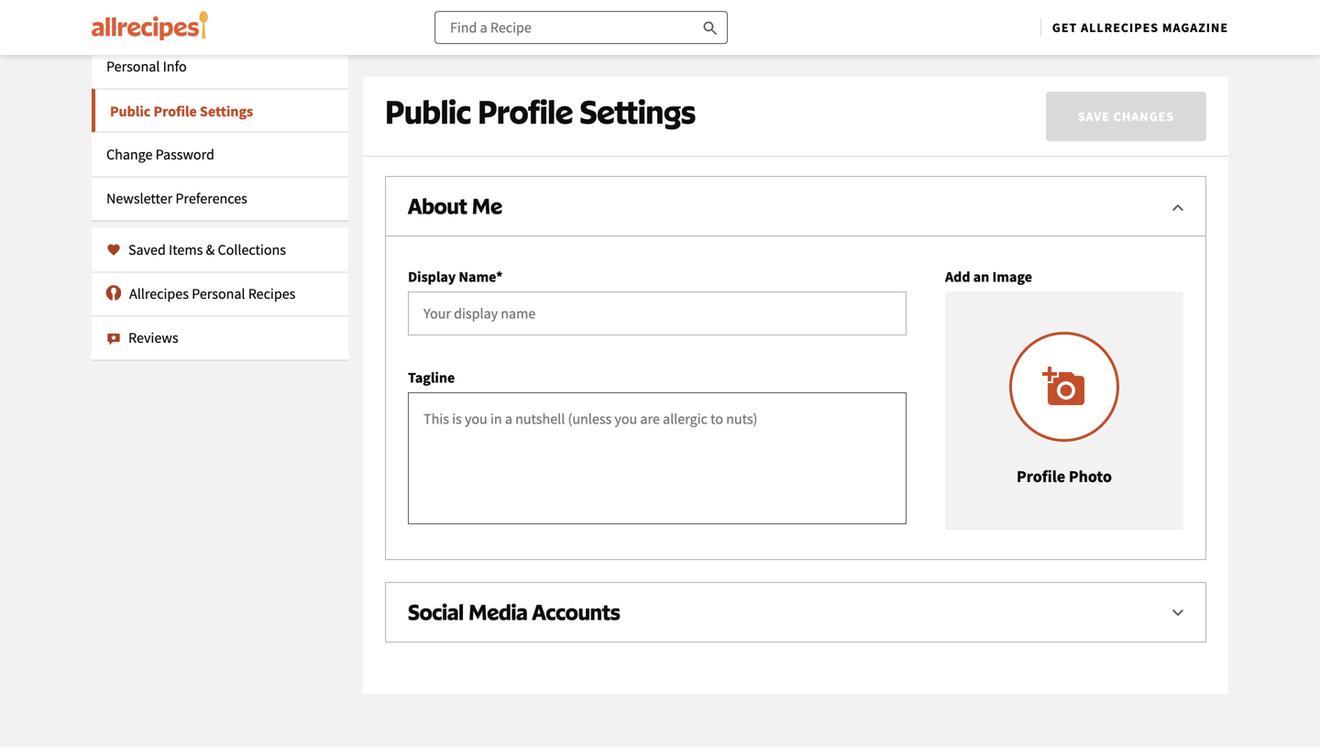 Task type: locate. For each thing, give the bounding box(es) containing it.
1 horizontal spatial information
[[743, 0, 825, 4]]

public profile settings up password
[[110, 102, 253, 121]]

this left because
[[662, 48, 681, 64]]

profile photo button
[[946, 292, 1184, 530]]

recipes
[[248, 285, 296, 303]]

page
[[878, 0, 912, 4], [684, 48, 710, 64]]

0 vertical spatial of
[[521, 0, 535, 4]]

"opt
[[907, 9, 939, 29]]

to right next
[[889, 9, 904, 29]]

having up see
[[534, 9, 581, 29]]

opted down box
[[782, 48, 814, 64]]

settings down only you will be able to see the information on this page because you opted out of having a public profile at the top
[[580, 92, 696, 132]]

be right 'not'
[[969, 0, 987, 4]]

on down search text box
[[645, 48, 659, 64]]

0 horizontal spatial this
[[662, 48, 681, 64]]

2 horizontal spatial profile
[[1017, 466, 1066, 487]]

0 vertical spatial information
[[743, 0, 825, 4]]

personal left info
[[106, 57, 160, 76]]

1 vertical spatial profile,
[[642, 9, 691, 29]]

opted up back
[[450, 0, 491, 4]]

to
[[1038, 0, 1052, 4], [423, 9, 437, 29], [889, 9, 904, 29], [524, 48, 535, 64]]

2 chevron image from the top
[[1168, 603, 1190, 625]]

having
[[538, 0, 584, 4], [534, 9, 581, 29], [987, 9, 1033, 29], [850, 48, 886, 64]]

magazine
[[1163, 19, 1229, 36]]

personal info link
[[92, 44, 349, 89]]

profile left photo
[[1017, 466, 1066, 487]]

0 horizontal spatial public
[[110, 102, 151, 121]]

public profile settings
[[385, 92, 696, 132], [110, 102, 253, 121]]

0 horizontal spatial will
[[461, 48, 480, 64]]

0 horizontal spatial of
[[521, 0, 535, 4]]

0 horizontal spatial out
[[494, 0, 517, 4]]

0 vertical spatial the
[[717, 0, 740, 4]]

public
[[385, 92, 471, 132], [110, 102, 151, 121]]

0 vertical spatial out
[[494, 0, 517, 4]]

0 horizontal spatial personal
[[106, 57, 160, 76]]

1 vertical spatial the
[[756, 9, 779, 29]]

1 horizontal spatial public profile settings
[[385, 92, 696, 132]]

info
[[163, 57, 187, 76]]

below
[[811, 9, 853, 29]]

other
[[1055, 0, 1092, 4]]

0 horizontal spatial page
[[684, 48, 710, 64]]

newsletter preferences
[[106, 189, 248, 208]]

page up next
[[878, 0, 912, 4]]

on up below
[[828, 0, 846, 4]]

public up search text box
[[599, 0, 642, 4]]

allrecipes
[[1082, 19, 1159, 36], [129, 285, 189, 303]]

0 vertical spatial this
[[850, 0, 875, 4]]

information up box
[[743, 0, 825, 4]]

profile,
[[646, 0, 695, 4], [642, 9, 691, 29]]

page left because
[[684, 48, 710, 64]]

chevron image
[[1168, 196, 1190, 218], [1168, 603, 1190, 625]]

1 vertical spatial of
[[969, 9, 983, 29]]

1 horizontal spatial on
[[828, 0, 846, 4]]

information down search text box
[[579, 48, 642, 64]]

profile"
[[1094, 9, 1146, 29]]

of
[[521, 0, 535, 4], [969, 9, 983, 29], [837, 48, 848, 64]]

profile
[[478, 92, 573, 132], [154, 102, 197, 121], [1017, 466, 1066, 487]]

to left see
[[524, 48, 535, 64]]

on inside "you have opted out of having a public profile, so the information on this page will not be visible to other users. if you want to opt back into having a public profile, uncheck the box below next to "opt out of having a public profile""
[[828, 0, 846, 4]]

password
[[156, 145, 215, 164]]

1 vertical spatial be
[[482, 48, 496, 64]]

1 chevron image from the top
[[1168, 196, 1190, 218]]

0 horizontal spatial on
[[645, 48, 659, 64]]

opted
[[450, 0, 491, 4], [782, 48, 814, 64]]

profile, up only you will be able to see the information on this page because you opted out of having a public profile at the top
[[642, 9, 691, 29]]

1 horizontal spatial opted
[[782, 48, 814, 64]]

saved
[[128, 241, 166, 259]]

see
[[538, 48, 556, 64]]

1 horizontal spatial of
[[837, 48, 848, 64]]

will up "opt
[[915, 0, 940, 4]]

public left profile
[[898, 48, 932, 64]]

public down only
[[385, 92, 471, 132]]

2 horizontal spatial out
[[943, 9, 966, 29]]

of right "opt
[[969, 9, 983, 29]]

2 vertical spatial the
[[559, 48, 576, 64]]

be
[[969, 0, 987, 4], [482, 48, 496, 64]]

allrecipes down 'users.' in the top right of the page
[[1082, 19, 1159, 36]]

allrecipes personal recipes link
[[92, 272, 349, 316]]

0 horizontal spatial the
[[559, 48, 576, 64]]

out up into
[[494, 0, 517, 4]]

the up uncheck
[[717, 0, 740, 4]]

1 vertical spatial this
[[662, 48, 681, 64]]

will down back
[[461, 48, 480, 64]]

1 vertical spatial information
[[579, 48, 642, 64]]

personal
[[106, 57, 160, 76], [192, 285, 245, 303]]

you have opted out of having a public profile, so the information on this page will not be visible to other users. if you want to opt back into having a public profile, uncheck the box below next to "opt out of having a public profile"
[[385, 0, 1178, 29]]

0 vertical spatial page
[[878, 0, 912, 4]]

2 vertical spatial out
[[816, 48, 834, 64]]

the right see
[[559, 48, 576, 64]]

0 horizontal spatial opted
[[450, 0, 491, 4]]

a left get
[[1036, 9, 1045, 29]]

0 vertical spatial chevron image
[[1168, 196, 1190, 218]]

about
[[408, 193, 468, 219]]

settings up change password link
[[200, 102, 253, 121]]

1 vertical spatial chevron image
[[1168, 603, 1190, 625]]

2 horizontal spatial of
[[969, 9, 983, 29]]

public down other
[[1048, 9, 1091, 29]]

public profile settings inside public profile settings link
[[110, 102, 253, 121]]

public profile settings down see
[[385, 92, 696, 132]]

0 horizontal spatial allrecipes
[[129, 285, 189, 303]]

out
[[494, 0, 517, 4], [943, 9, 966, 29], [816, 48, 834, 64]]

get allrecipes magazine link
[[1053, 19, 1229, 36]]

accounts
[[532, 599, 621, 626]]

next
[[856, 9, 886, 29]]

this
[[850, 0, 875, 4], [662, 48, 681, 64]]

allrecipes up reviews
[[129, 285, 189, 303]]

into
[[504, 9, 531, 29]]

out down 'not'
[[943, 9, 966, 29]]

get allrecipes magazine
[[1053, 19, 1229, 36]]

0 vertical spatial will
[[915, 0, 940, 4]]

public up change
[[110, 102, 151, 121]]

be left able
[[482, 48, 496, 64]]

you right because
[[760, 48, 779, 64]]

1 horizontal spatial personal
[[192, 285, 245, 303]]

0 vertical spatial opted
[[450, 0, 491, 4]]

information
[[743, 0, 825, 4], [579, 48, 642, 64]]

1 horizontal spatial this
[[850, 0, 875, 4]]

1 vertical spatial on
[[645, 48, 659, 64]]

0 horizontal spatial information
[[579, 48, 642, 64]]

social
[[408, 599, 464, 626]]

profile, left so
[[646, 0, 695, 4]]

2 horizontal spatial you
[[1152, 0, 1178, 4]]

1 vertical spatial opted
[[782, 48, 814, 64]]

this up next
[[850, 0, 875, 4]]

out down below
[[816, 48, 834, 64]]

profile
[[934, 48, 969, 64]]

1 horizontal spatial be
[[969, 0, 987, 4]]

change password link
[[92, 133, 349, 177]]

2 horizontal spatial the
[[756, 9, 779, 29]]

a left profile
[[889, 48, 895, 64]]

a
[[588, 0, 596, 4], [584, 9, 592, 29], [1036, 9, 1045, 29], [889, 48, 895, 64]]

0 vertical spatial on
[[828, 0, 846, 4]]

of down below
[[837, 48, 848, 64]]

the
[[717, 0, 740, 4], [756, 9, 779, 29], [559, 48, 576, 64]]

1 horizontal spatial you
[[760, 48, 779, 64]]

saved items & collections link
[[92, 228, 349, 272]]

the left box
[[756, 9, 779, 29]]

get
[[1053, 19, 1078, 36]]

1 horizontal spatial settings
[[580, 92, 696, 132]]

profile down able
[[478, 92, 573, 132]]

on
[[828, 0, 846, 4], [645, 48, 659, 64]]

0 horizontal spatial public profile settings
[[110, 102, 253, 121]]

profile up password
[[154, 102, 197, 121]]

you
[[1152, 0, 1178, 4], [438, 48, 458, 64], [760, 48, 779, 64]]

able
[[498, 48, 522, 64]]

settings
[[580, 92, 696, 132], [200, 102, 253, 121]]

will
[[915, 0, 940, 4], [461, 48, 480, 64]]

you right only
[[438, 48, 458, 64]]

1 horizontal spatial page
[[878, 0, 912, 4]]

personal info
[[106, 57, 187, 76]]

if
[[1140, 0, 1149, 4]]

personal down saved items & collections link on the left
[[192, 285, 245, 303]]

only you will be able to see the information on this page because you opted out of having a public profile
[[411, 48, 969, 64]]

1 horizontal spatial will
[[915, 0, 940, 4]]

0 vertical spatial be
[[969, 0, 987, 4]]

of up into
[[521, 0, 535, 4]]

0 horizontal spatial be
[[482, 48, 496, 64]]

social media accounts
[[408, 599, 621, 626]]

0 vertical spatial personal
[[106, 57, 160, 76]]

newsletter
[[106, 189, 173, 208]]

public
[[599, 0, 642, 4], [596, 9, 639, 29], [1048, 9, 1091, 29], [898, 48, 932, 64]]

you right if
[[1152, 0, 1178, 4]]

so
[[698, 0, 714, 4]]

1 vertical spatial allrecipes
[[129, 285, 189, 303]]

because
[[713, 48, 757, 64]]

profile photo
[[1017, 466, 1113, 487]]

you inside "you have opted out of having a public profile, so the information on this page will not be visible to other users. if you want to opt back into having a public profile, uncheck the box below next to "opt out of having a public profile""
[[1152, 0, 1178, 4]]

0 vertical spatial allrecipes
[[1082, 19, 1159, 36]]

media
[[469, 599, 528, 626]]



Task type: vqa. For each thing, say whether or not it's contained in the screenshot.
Servings: 8
no



Task type: describe. For each thing, give the bounding box(es) containing it.
0 horizontal spatial you
[[438, 48, 458, 64]]

having up search text box
[[538, 0, 584, 4]]

chevron image for social media accounts
[[1168, 603, 1190, 625]]

2 vertical spatial of
[[837, 48, 848, 64]]

me
[[472, 193, 503, 219]]

0 horizontal spatial profile
[[154, 102, 197, 121]]

a right into
[[584, 9, 592, 29]]

uncheck
[[695, 9, 753, 29]]

Search text field
[[435, 11, 728, 44]]

having down visible
[[987, 9, 1033, 29]]

about me
[[408, 193, 503, 219]]

1 horizontal spatial out
[[816, 48, 834, 64]]

opted inside "you have opted out of having a public profile, so the information on this page will not be visible to other users. if you want to opt back into having a public profile, uncheck the box below next to "opt out of having a public profile""
[[450, 0, 491, 4]]

change
[[106, 145, 153, 164]]

have
[[414, 0, 447, 4]]

Display Name* field
[[408, 292, 907, 336]]

only
[[411, 48, 436, 64]]

profile inside button
[[1017, 466, 1066, 487]]

display
[[408, 268, 456, 286]]

add
[[946, 268, 971, 286]]

opt
[[441, 9, 464, 29]]

name*
[[459, 268, 503, 286]]

change password
[[106, 145, 215, 164]]

you
[[385, 0, 410, 4]]

not
[[943, 0, 966, 4]]

newsletter preferences link
[[92, 177, 349, 221]]

users.
[[1096, 0, 1137, 4]]

&
[[206, 241, 215, 259]]

reviews
[[128, 329, 178, 347]]

1 vertical spatial page
[[684, 48, 710, 64]]

tagline
[[408, 369, 455, 387]]

reviews link
[[92, 316, 349, 360]]

to down have
[[423, 9, 437, 29]]

display name*
[[408, 268, 503, 286]]

Tagline text field
[[408, 393, 907, 525]]

1 vertical spatial personal
[[192, 285, 245, 303]]

image
[[993, 268, 1033, 286]]

1 horizontal spatial allrecipes
[[1082, 19, 1159, 36]]

1 vertical spatial will
[[461, 48, 480, 64]]

page inside "you have opted out of having a public profile, so the information on this page will not be visible to other users. if you want to opt back into having a public profile, uncheck the box below next to "opt out of having a public profile""
[[878, 0, 912, 4]]

0 vertical spatial profile,
[[646, 0, 695, 4]]

an
[[974, 268, 990, 286]]

information inside "you have opted out of having a public profile, so the information on this page will not be visible to other users. if you want to opt back into having a public profile, uncheck the box below next to "opt out of having a public profile""
[[743, 0, 825, 4]]

preferences
[[176, 189, 248, 208]]

having down next
[[850, 48, 886, 64]]

allrecipes personal recipes
[[129, 285, 296, 303]]

collections
[[218, 241, 286, 259]]

back
[[468, 9, 500, 29]]

to left other
[[1038, 0, 1052, 4]]

photo
[[1069, 466, 1113, 487]]

1 vertical spatial out
[[943, 9, 966, 29]]

1 horizontal spatial the
[[717, 0, 740, 4]]

chevron image for about me
[[1168, 196, 1190, 218]]

public up only you will be able to see the information on this page because you opted out of having a public profile at the top
[[596, 9, 639, 29]]

items
[[169, 241, 203, 259]]

visible
[[990, 0, 1034, 4]]

this inside "you have opted out of having a public profile, so the information on this page will not be visible to other users. if you want to opt back into having a public profile, uncheck the box below next to "opt out of having a public profile""
[[850, 0, 875, 4]]

box
[[782, 9, 807, 29]]

0 horizontal spatial settings
[[200, 102, 253, 121]]

1 horizontal spatial public
[[385, 92, 471, 132]]

saved items & collections
[[128, 241, 286, 259]]

a up search text box
[[588, 0, 596, 4]]

want
[[385, 9, 420, 29]]

1 horizontal spatial profile
[[478, 92, 573, 132]]

be inside "you have opted out of having a public profile, so the information on this page will not be visible to other users. if you want to opt back into having a public profile, uncheck the box below next to "opt out of having a public profile""
[[969, 0, 987, 4]]

add an image
[[946, 268, 1033, 286]]

will inside "you have opted out of having a public profile, so the information on this page will not be visible to other users. if you want to opt back into having a public profile, uncheck the box below next to "opt out of having a public profile""
[[915, 0, 940, 4]]

public profile settings link
[[92, 89, 349, 133]]



